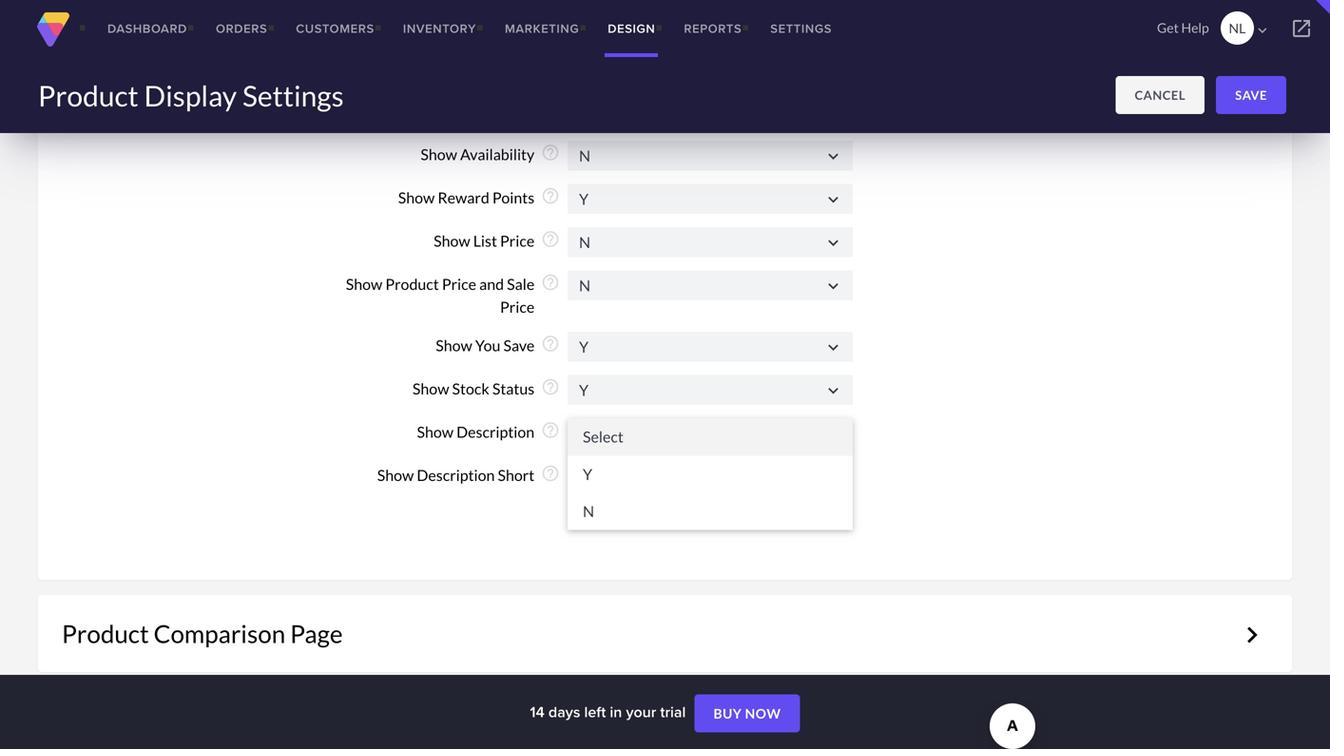 Task type: vqa. For each thing, say whether or not it's contained in the screenshot.
Show Product Price And Sale Price Help_Outline at the left of the page
yes



Task type: locate. For each thing, give the bounding box(es) containing it.
3 help_outline from the top
[[541, 187, 560, 206]]

help_outline right rows
[[541, 29, 560, 48]]

1 horizontal spatial settings
[[771, 20, 832, 38]]

help_outline inside show list price help_outline
[[541, 230, 560, 249]]

1 vertical spatial display
[[144, 78, 237, 113]]

14
[[530, 701, 545, 723]]

display left rows
[[446, 31, 495, 50]]

show inside show stock status help_outline
[[413, 380, 449, 398]]

comparison
[[154, 619, 286, 649]]

settings
[[771, 20, 832, 38], [243, 78, 344, 113]]


[[1291, 17, 1314, 40]]

0 horizontal spatial display
[[144, 78, 237, 113]]

description
[[457, 423, 535, 441], [417, 466, 495, 485]]

show inside show you save help_outline
[[436, 336, 473, 355]]

5 help_outline from the top
[[541, 273, 560, 292]]

help_outline inside show description short help_outline
[[541, 464, 560, 483]]

save link
[[1217, 76, 1287, 114]]

4 help_outline from the top
[[541, 230, 560, 249]]


[[824, 147, 844, 167], [824, 190, 844, 210], [824, 233, 844, 253], [824, 277, 844, 297], [824, 338, 844, 358], [824, 381, 844, 401]]

4  from the top
[[824, 277, 844, 297]]

in
[[610, 701, 622, 723]]

show inside show list price help_outline
[[434, 232, 471, 250]]

description inside show description short help_outline
[[417, 466, 495, 485]]

1 help_outline from the top
[[541, 29, 560, 48]]

price left and
[[442, 275, 477, 294]]

help_outline right the status
[[541, 378, 560, 397]]

stock
[[452, 380, 490, 398]]

show for show product price and sale price help_outline
[[346, 275, 383, 294]]

product comparison page
[[62, 619, 343, 649]]

dashboard
[[107, 20, 187, 38]]

show list price help_outline
[[434, 230, 560, 250]]

 for show reward points help_outline
[[824, 190, 844, 210]]

days
[[549, 701, 581, 723]]

 for show stock status help_outline
[[824, 381, 844, 401]]

help_outline inside show stock status help_outline
[[541, 378, 560, 397]]

show inside show description short help_outline
[[377, 466, 414, 485]]

description inside show description help_outline
[[457, 423, 535, 441]]

save right you
[[504, 336, 535, 355]]

9 help_outline from the top
[[541, 464, 560, 483]]

1 vertical spatial description
[[417, 466, 495, 485]]

show for show availability help_outline
[[421, 145, 457, 164]]

5  from the top
[[824, 338, 844, 358]]

description down show stock status help_outline at the bottom left of page
[[457, 423, 535, 441]]

price for and
[[442, 275, 477, 294]]

show stock status help_outline
[[413, 378, 560, 398]]

settings down customers
[[243, 78, 344, 113]]

availability
[[460, 145, 535, 164]]

help_outline right you
[[541, 334, 560, 353]]

help
[[1182, 20, 1210, 36]]

help_outline right 'availability'
[[541, 143, 560, 162]]

buy now
[[714, 706, 782, 722]]

2  from the top
[[824, 190, 844, 210]]

price for help_outline
[[500, 232, 535, 250]]

orders
[[216, 20, 268, 38]]

0 vertical spatial product
[[38, 78, 139, 113]]

save down 
[[1236, 88, 1268, 103]]

8 help_outline from the top
[[541, 421, 560, 440]]

0 vertical spatial settings
[[771, 20, 832, 38]]

product
[[38, 78, 139, 113], [386, 275, 439, 294], [62, 619, 149, 649]]

None text field
[[568, 184, 853, 214], [568, 228, 853, 258], [568, 375, 853, 405], [568, 184, 853, 214], [568, 228, 853, 258], [568, 375, 853, 405]]

points
[[493, 188, 535, 207]]

description for short
[[417, 466, 495, 485]]

1  from the top
[[824, 147, 844, 167]]

help_outline inside display rows help_outline
[[541, 29, 560, 48]]

show reward points help_outline
[[398, 187, 560, 207]]

 for show availability help_outline
[[824, 147, 844, 167]]

expand_more
[[1237, 619, 1269, 652]]

show inside show description help_outline
[[417, 423, 454, 441]]

marketing
[[505, 20, 580, 38]]

1 vertical spatial save
[[504, 336, 535, 355]]

rows
[[498, 31, 535, 50]]

and
[[480, 275, 504, 294]]

now
[[745, 706, 782, 722]]

1 vertical spatial product
[[386, 275, 439, 294]]

show for show stock status help_outline
[[413, 380, 449, 398]]

help_outline inside show description help_outline
[[541, 421, 560, 440]]

0 horizontal spatial save
[[504, 336, 535, 355]]

short
[[498, 466, 535, 485]]

help_outline
[[541, 29, 560, 48], [541, 143, 560, 162], [541, 187, 560, 206], [541, 230, 560, 249], [541, 273, 560, 292], [541, 334, 560, 353], [541, 378, 560, 397], [541, 421, 560, 440], [541, 464, 560, 483]]

show inside show product price and sale price help_outline
[[346, 275, 383, 294]]

 for show product price and sale price help_outline
[[824, 277, 844, 297]]

show for show list price help_outline
[[434, 232, 471, 250]]

help_outline right the short
[[541, 464, 560, 483]]

save
[[1236, 88, 1268, 103], [504, 336, 535, 355]]

show description short help_outline
[[377, 464, 560, 485]]

0 vertical spatial save
[[1236, 88, 1268, 103]]

1 vertical spatial price
[[442, 275, 477, 294]]

show for show you save help_outline
[[436, 336, 473, 355]]

None text field
[[568, 141, 853, 171], [568, 271, 853, 301], [568, 332, 853, 362], [568, 141, 853, 171], [568, 271, 853, 301], [568, 332, 853, 362]]

0 vertical spatial price
[[500, 232, 535, 250]]

left
[[585, 701, 606, 723]]

3  from the top
[[824, 233, 844, 253]]

help_outline right sale
[[541, 273, 560, 292]]

price
[[500, 232, 535, 250], [442, 275, 477, 294], [500, 298, 535, 316]]

help_outline right list
[[541, 230, 560, 249]]

1 horizontal spatial display
[[446, 31, 495, 50]]

description down show description help_outline
[[417, 466, 495, 485]]

0 vertical spatial display
[[446, 31, 495, 50]]

2 help_outline from the top
[[541, 143, 560, 162]]

dashboard link
[[93, 0, 202, 57]]

show description help_outline
[[417, 421, 560, 441]]

settings right reports
[[771, 20, 832, 38]]

display
[[446, 31, 495, 50], [144, 78, 237, 113]]

show inside show reward points help_outline
[[398, 188, 435, 207]]

7 help_outline from the top
[[541, 378, 560, 397]]

6  from the top
[[824, 381, 844, 401]]

0 vertical spatial description
[[457, 423, 535, 441]]

show
[[421, 145, 457, 164], [398, 188, 435, 207], [434, 232, 471, 250], [346, 275, 383, 294], [436, 336, 473, 355], [413, 380, 449, 398], [417, 423, 454, 441], [377, 466, 414, 485]]

price down sale
[[500, 298, 535, 316]]

get
[[1158, 20, 1179, 36]]

show product price and sale price help_outline
[[346, 273, 560, 316]]

1 vertical spatial settings
[[243, 78, 344, 113]]

display down "dashboard" link
[[144, 78, 237, 113]]

show inside show availability help_outline
[[421, 145, 457, 164]]

status
[[493, 380, 535, 398]]

0 horizontal spatial settings
[[243, 78, 344, 113]]

show for show reward points help_outline
[[398, 188, 435, 207]]

6 help_outline from the top
[[541, 334, 560, 353]]

help_outline inside show reward points help_outline
[[541, 187, 560, 206]]

help_outline left select
[[541, 421, 560, 440]]

price right list
[[500, 232, 535, 250]]

help_outline right the points
[[541, 187, 560, 206]]

description for help_outline
[[457, 423, 535, 441]]

price inside show list price help_outline
[[500, 232, 535, 250]]

2 vertical spatial product
[[62, 619, 149, 649]]

n
[[583, 502, 595, 521]]

 for show you save help_outline
[[824, 338, 844, 358]]

nl
[[1229, 20, 1246, 36]]

page
[[290, 619, 343, 649]]

reports
[[684, 20, 742, 38]]



Task type: describe. For each thing, give the bounding box(es) containing it.
reward
[[438, 188, 490, 207]]

buy now link
[[695, 695, 801, 733]]

you
[[475, 336, 501, 355]]

2 vertical spatial price
[[500, 298, 535, 316]]

1 horizontal spatial save
[[1236, 88, 1268, 103]]

show availability help_outline
[[421, 143, 560, 164]]

display rows help_outline
[[446, 29, 560, 50]]

show you save help_outline
[[436, 334, 560, 355]]

get help
[[1158, 20, 1210, 36]]

customers
[[296, 20, 375, 38]]

display inside display rows help_outline
[[446, 31, 495, 50]]

sale
[[507, 275, 535, 294]]

 link
[[1274, 0, 1331, 57]]

trial
[[661, 701, 686, 723]]

cancel
[[1135, 88, 1186, 103]]

design
[[608, 20, 656, 38]]

help_outline inside show you save help_outline
[[541, 334, 560, 353]]

your
[[626, 701, 657, 723]]

save inside show you save help_outline
[[504, 336, 535, 355]]

show for show description short help_outline
[[377, 466, 414, 485]]

help_outline inside show availability help_outline
[[541, 143, 560, 162]]

product display settings
[[38, 78, 344, 113]]

help_outline inside show product price and sale price help_outline
[[541, 273, 560, 292]]

select
[[583, 428, 624, 446]]

product for product display settings
[[38, 78, 139, 113]]

inventory
[[403, 20, 477, 38]]

cancel link
[[1116, 76, 1205, 114]]

14 days left in your trial
[[530, 701, 690, 723]]

buy
[[714, 706, 742, 722]]

y
[[583, 465, 593, 484]]

product for product comparison page
[[62, 619, 149, 649]]

nl 
[[1229, 20, 1272, 39]]

list
[[473, 232, 497, 250]]

product inside show product price and sale price help_outline
[[386, 275, 439, 294]]

 for show list price help_outline
[[824, 233, 844, 253]]

show for show description help_outline
[[417, 423, 454, 441]]


[[1255, 22, 1272, 39]]



